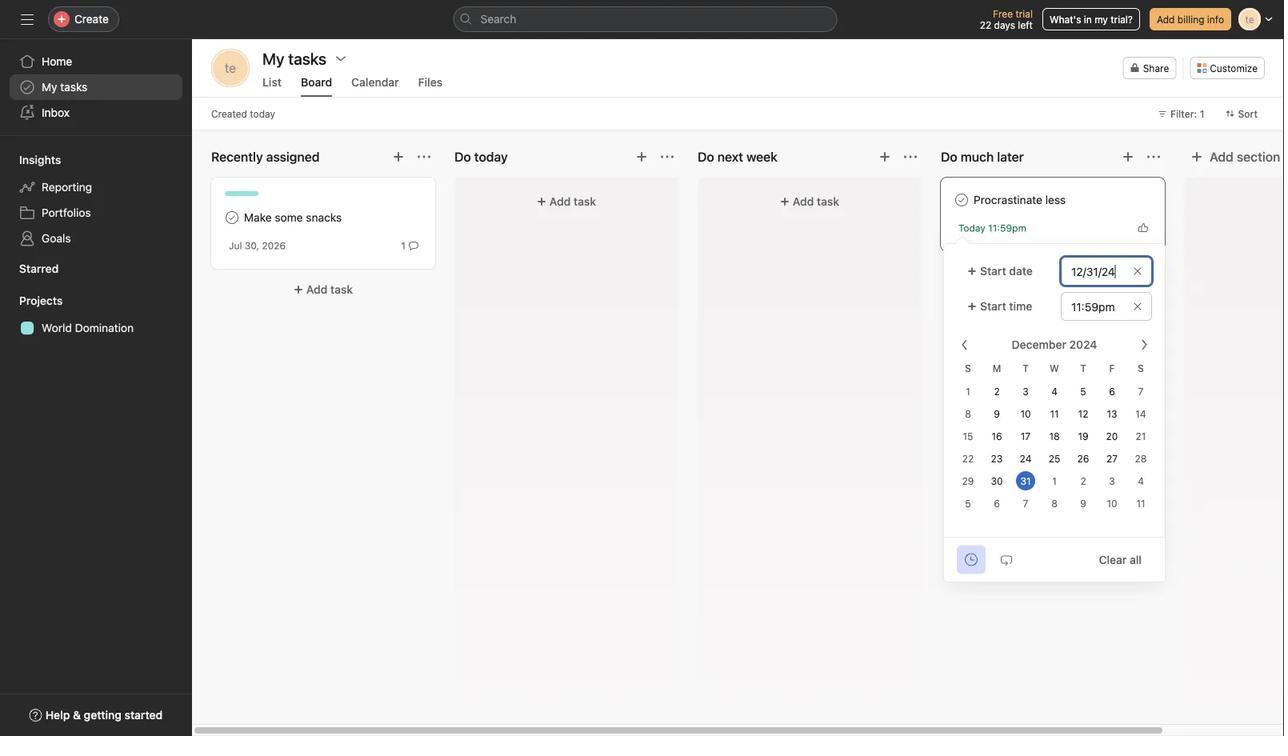 Task type: vqa. For each thing, say whether or not it's contained in the screenshot.
28
yes



Task type: describe. For each thing, give the bounding box(es) containing it.
what's in my trial? button
[[1043, 8, 1140, 30]]

free trial 22 days left
[[980, 8, 1033, 30]]

december 2024
[[1012, 338, 1097, 351]]

reporting
[[42, 180, 92, 194]]

24
[[1020, 453, 1032, 465]]

info
[[1207, 14, 1224, 25]]

all
[[1130, 553, 1142, 566]]

1 t from the left
[[1023, 362, 1029, 374]]

filter:
[[1171, 108, 1197, 119]]

procrastinate
[[974, 193, 1043, 206]]

filter: 1
[[1171, 108, 1205, 119]]

0 vertical spatial 5
[[1081, 386, 1086, 397]]

much later
[[961, 149, 1024, 164]]

completed image
[[222, 208, 242, 227]]

do much later
[[941, 149, 1024, 164]]

in
[[1084, 14, 1092, 25]]

tasks
[[60, 80, 88, 94]]

0 vertical spatial 9
[[994, 409, 1000, 420]]

remove image
[[1133, 302, 1143, 311]]

my
[[1095, 14, 1108, 25]]

portfolios
[[42, 206, 91, 219]]

today 11:59pm button
[[959, 222, 1027, 234]]

f
[[1110, 362, 1115, 374]]

created
[[211, 108, 247, 119]]

insights button
[[0, 152, 61, 168]]

1 horizontal spatial 10
[[1107, 498, 1118, 509]]

1 inside button
[[401, 240, 406, 251]]

&
[[73, 709, 81, 722]]

list link
[[262, 76, 282, 97]]

0 likes. click to like this task image
[[1139, 223, 1148, 233]]

make
[[244, 211, 272, 224]]

board link
[[301, 76, 332, 97]]

1 vertical spatial 4
[[1138, 476, 1144, 487]]

more section actions image for do today
[[661, 150, 674, 163]]

home link
[[10, 49, 182, 74]]

my tasks link
[[10, 74, 182, 100]]

27
[[1107, 453, 1118, 465]]

add billing info
[[1157, 14, 1224, 25]]

trial
[[1016, 8, 1033, 19]]

0 vertical spatial 6
[[1109, 386, 1115, 397]]

world domination
[[42, 321, 134, 334]]

world
[[42, 321, 72, 334]]

today
[[250, 108, 275, 119]]

set to repeat image
[[1000, 553, 1013, 566]]

my
[[42, 80, 57, 94]]

free
[[993, 8, 1013, 19]]

sort button
[[1218, 102, 1265, 125]]

clear due date image
[[1133, 266, 1143, 276]]

make some snacks
[[244, 211, 342, 224]]

global element
[[0, 39, 192, 135]]

30
[[991, 476, 1003, 487]]

what's in my trial?
[[1050, 14, 1133, 25]]

start time
[[980, 300, 1033, 313]]

1 vertical spatial 9
[[1080, 498, 1087, 509]]

0 vertical spatial 8
[[965, 409, 971, 420]]

te
[[225, 60, 236, 76]]

projects button
[[0, 293, 63, 309]]

start for start date
[[980, 264, 1006, 278]]

help & getting started button
[[19, 701, 173, 730]]

2 t from the left
[[1080, 362, 1087, 374]]

add task image for recently assigned
[[392, 150, 405, 163]]

add task image for do today
[[635, 150, 648, 163]]

11:59pm
[[988, 222, 1027, 234]]

insights element
[[0, 146, 192, 254]]

1 horizontal spatial 7
[[1138, 386, 1144, 397]]

next month image
[[1138, 338, 1151, 351]]

jul 30, 2026 button
[[229, 240, 286, 251]]

share
[[1143, 62, 1169, 74]]

billing
[[1178, 14, 1205, 25]]

2 s from the left
[[1138, 362, 1144, 374]]

customize button
[[1190, 57, 1265, 79]]

portfolios link
[[10, 200, 182, 226]]

17
[[1021, 431, 1031, 442]]

today 11:59pm
[[959, 222, 1027, 234]]

files link
[[418, 76, 443, 97]]

create button
[[48, 6, 119, 32]]

do for do next week
[[698, 149, 714, 164]]

help
[[45, 709, 70, 722]]

0 vertical spatial 3
[[1023, 386, 1029, 397]]

start date button
[[957, 257, 1048, 286]]

31
[[1021, 476, 1031, 487]]

0 horizontal spatial 10
[[1021, 409, 1031, 420]]

start date
[[980, 264, 1033, 278]]

share button
[[1123, 57, 1177, 79]]

starred
[[19, 262, 59, 275]]

w
[[1050, 362, 1059, 374]]

21
[[1136, 431, 1146, 442]]

29
[[962, 476, 974, 487]]

more section actions image for do next week
[[904, 150, 917, 163]]

do next week
[[698, 149, 778, 164]]

add task image for do much later
[[1122, 150, 1135, 163]]

goals
[[42, 232, 71, 245]]

december
[[1012, 338, 1067, 351]]

jul 30, 2026
[[229, 240, 286, 251]]

clear all
[[1099, 553, 1142, 566]]

section
[[1237, 149, 1281, 164]]

2026
[[262, 240, 286, 251]]

some
[[275, 211, 303, 224]]

add task image for do next week
[[879, 150, 891, 163]]

more section actions image
[[1148, 150, 1160, 163]]

1 vertical spatial 11
[[1137, 498, 1146, 509]]

board
[[301, 76, 332, 89]]

customize
[[1210, 62, 1258, 74]]



Task type: locate. For each thing, give the bounding box(es) containing it.
Due date text field
[[1061, 257, 1152, 286]]

7 up 14
[[1138, 386, 1144, 397]]

6
[[1109, 386, 1115, 397], [994, 498, 1000, 509]]

add section button
[[1184, 142, 1284, 171]]

more section actions image left do much later
[[904, 150, 917, 163]]

0 horizontal spatial add task image
[[635, 150, 648, 163]]

add task button
[[464, 187, 669, 216], [707, 187, 912, 216], [941, 258, 1165, 286], [211, 275, 435, 304]]

1 vertical spatial 3
[[1109, 476, 1115, 487]]

0 horizontal spatial 8
[[965, 409, 971, 420]]

world domination link
[[10, 315, 182, 341]]

0 horizontal spatial 22
[[962, 453, 974, 465]]

1 horizontal spatial 11
[[1137, 498, 1146, 509]]

1 horizontal spatial 9
[[1080, 498, 1087, 509]]

7 down 31
[[1023, 498, 1029, 509]]

1 horizontal spatial 22
[[980, 19, 992, 30]]

t
[[1023, 362, 1029, 374], [1080, 362, 1087, 374]]

add
[[1157, 14, 1175, 25], [1210, 149, 1234, 164], [550, 195, 571, 208], [793, 195, 814, 208], [1036, 265, 1057, 278], [306, 283, 328, 296]]

10 up 17
[[1021, 409, 1031, 420]]

22 down 15
[[962, 453, 974, 465]]

22 left days
[[980, 19, 992, 30]]

11 down 28
[[1137, 498, 1146, 509]]

2 down m
[[994, 386, 1000, 397]]

do left next week
[[698, 149, 714, 164]]

left
[[1018, 19, 1033, 30]]

Due time text field
[[1061, 292, 1152, 321]]

trial?
[[1111, 14, 1133, 25]]

2 add task image from the left
[[1122, 150, 1135, 163]]

1 s from the left
[[965, 362, 971, 374]]

1 horizontal spatial 5
[[1081, 386, 1086, 397]]

0 horizontal spatial 2
[[994, 386, 1000, 397]]

20
[[1106, 431, 1118, 442]]

projects
[[19, 294, 63, 307]]

more section actions image for recently assigned
[[418, 150, 431, 163]]

3 up 17
[[1023, 386, 1029, 397]]

1 vertical spatial 8
[[1052, 498, 1058, 509]]

clear
[[1099, 553, 1127, 566]]

1 vertical spatial 6
[[994, 498, 1000, 509]]

my tasks
[[42, 80, 88, 94]]

do today
[[455, 149, 508, 164]]

calendar
[[351, 76, 399, 89]]

start left date
[[980, 264, 1006, 278]]

more section actions image left do today at the top left of page
[[418, 150, 431, 163]]

next week
[[718, 149, 778, 164]]

add task image
[[635, 150, 648, 163], [1122, 150, 1135, 163]]

4 down the w
[[1052, 386, 1058, 397]]

3 more section actions image from the left
[[904, 150, 917, 163]]

9 up the 16
[[994, 409, 1000, 420]]

0 vertical spatial 10
[[1021, 409, 1031, 420]]

30,
[[245, 240, 259, 251]]

0 horizontal spatial do
[[698, 149, 714, 164]]

28
[[1135, 453, 1147, 465]]

1 start from the top
[[980, 264, 1006, 278]]

2
[[994, 386, 1000, 397], [1081, 476, 1086, 487]]

Completed checkbox
[[952, 190, 971, 210]]

10 down the 27
[[1107, 498, 1118, 509]]

1 horizontal spatial 2
[[1081, 476, 1086, 487]]

0 vertical spatial start
[[980, 264, 1006, 278]]

0 horizontal spatial 11
[[1050, 409, 1059, 420]]

1 vertical spatial 2
[[1081, 476, 1086, 487]]

today
[[959, 222, 986, 234]]

december 2024 button
[[1001, 330, 1124, 359]]

filter: 1 button
[[1151, 102, 1212, 125]]

1 horizontal spatial t
[[1080, 362, 1087, 374]]

do left 'much later'
[[941, 149, 958, 164]]

start left time in the right of the page
[[980, 300, 1006, 313]]

0 vertical spatial 22
[[980, 19, 992, 30]]

1 vertical spatial 22
[[962, 453, 974, 465]]

26
[[1078, 453, 1089, 465]]

add billing info button
[[1150, 8, 1232, 30]]

created today
[[211, 108, 275, 119]]

hide sidebar image
[[21, 13, 34, 26]]

22
[[980, 19, 992, 30], [962, 453, 974, 465]]

9
[[994, 409, 1000, 420], [1080, 498, 1087, 509]]

3 down the 27
[[1109, 476, 1115, 487]]

s down previous month icon
[[965, 362, 971, 374]]

1 more section actions image from the left
[[418, 150, 431, 163]]

list
[[262, 76, 282, 89]]

25
[[1049, 453, 1061, 465]]

procrastinate less
[[974, 193, 1066, 206]]

Completed checkbox
[[222, 208, 242, 227]]

m
[[993, 362, 1001, 374]]

more section actions image left do next week
[[661, 150, 674, 163]]

projects element
[[0, 286, 192, 344]]

1 horizontal spatial 4
[[1138, 476, 1144, 487]]

0 horizontal spatial 3
[[1023, 386, 1029, 397]]

11
[[1050, 409, 1059, 420], [1137, 498, 1146, 509]]

1 horizontal spatial 3
[[1109, 476, 1115, 487]]

15
[[963, 431, 973, 442]]

0 vertical spatial 2
[[994, 386, 1000, 397]]

clear all button
[[1089, 545, 1152, 574]]

8 up 15
[[965, 409, 971, 420]]

0 vertical spatial 11
[[1050, 409, 1059, 420]]

start
[[980, 264, 1006, 278], [980, 300, 1006, 313]]

reporting link
[[10, 174, 182, 200]]

1 horizontal spatial add task image
[[879, 150, 891, 163]]

5 up 12
[[1081, 386, 1086, 397]]

start inside "button"
[[980, 264, 1006, 278]]

add time image
[[965, 553, 978, 566]]

create
[[74, 12, 109, 26]]

1 inside dropdown button
[[1200, 108, 1205, 119]]

1 do from the left
[[698, 149, 714, 164]]

0 horizontal spatial s
[[965, 362, 971, 374]]

2 horizontal spatial more section actions image
[[904, 150, 917, 163]]

insights
[[19, 153, 61, 166]]

1 vertical spatial 10
[[1107, 498, 1118, 509]]

6 down 30
[[994, 498, 1000, 509]]

0 horizontal spatial 9
[[994, 409, 1000, 420]]

te button
[[211, 49, 250, 87]]

0 horizontal spatial add task image
[[392, 150, 405, 163]]

start for start time
[[980, 300, 1006, 313]]

22 inside free trial 22 days left
[[980, 19, 992, 30]]

0 horizontal spatial t
[[1023, 362, 1029, 374]]

t down 2024
[[1080, 362, 1087, 374]]

2 start from the top
[[980, 300, 1006, 313]]

do for do much later
[[941, 149, 958, 164]]

0 horizontal spatial 6
[[994, 498, 1000, 509]]

6 up the 13
[[1109, 386, 1115, 397]]

1 horizontal spatial more section actions image
[[661, 150, 674, 163]]

1 vertical spatial 7
[[1023, 498, 1029, 509]]

0 horizontal spatial 5
[[965, 498, 971, 509]]

23
[[991, 453, 1003, 465]]

2 more section actions image from the left
[[661, 150, 674, 163]]

1 vertical spatial start
[[980, 300, 1006, 313]]

inbox link
[[10, 100, 182, 126]]

recently assigned
[[211, 149, 320, 164]]

search list box
[[453, 6, 837, 32]]

1 horizontal spatial s
[[1138, 362, 1144, 374]]

16
[[992, 431, 1002, 442]]

home
[[42, 55, 72, 68]]

domination
[[75, 321, 134, 334]]

1 horizontal spatial add task image
[[1122, 150, 1135, 163]]

time
[[1009, 300, 1033, 313]]

1 horizontal spatial 6
[[1109, 386, 1115, 397]]

8 down 25
[[1052, 498, 1058, 509]]

calendar link
[[351, 76, 399, 97]]

1 horizontal spatial do
[[941, 149, 958, 164]]

add section
[[1210, 149, 1281, 164]]

0 vertical spatial 7
[[1138, 386, 1144, 397]]

1 button
[[398, 238, 422, 254]]

1 add task image from the left
[[392, 150, 405, 163]]

started
[[125, 709, 163, 722]]

show options image
[[335, 52, 347, 65]]

9 down 26
[[1080, 498, 1087, 509]]

2024
[[1070, 338, 1097, 351]]

add inside button
[[1210, 149, 1234, 164]]

s down the next month icon
[[1138, 362, 1144, 374]]

getting
[[84, 709, 122, 722]]

19
[[1078, 431, 1089, 442]]

previous month image
[[959, 338, 971, 351]]

starred button
[[0, 261, 59, 277]]

more section actions image
[[418, 150, 431, 163], [661, 150, 674, 163], [904, 150, 917, 163]]

14
[[1136, 409, 1146, 420]]

do
[[698, 149, 714, 164], [941, 149, 958, 164]]

0 horizontal spatial more section actions image
[[418, 150, 431, 163]]

start inside button
[[980, 300, 1006, 313]]

2 add task image from the left
[[879, 150, 891, 163]]

0 horizontal spatial 4
[[1052, 386, 1058, 397]]

7
[[1138, 386, 1144, 397], [1023, 498, 1029, 509]]

4 down 28
[[1138, 476, 1144, 487]]

1 vertical spatial 5
[[965, 498, 971, 509]]

8
[[965, 409, 971, 420], [1052, 498, 1058, 509]]

0 horizontal spatial 7
[[1023, 498, 1029, 509]]

2 down 26
[[1081, 476, 1086, 487]]

1
[[1200, 108, 1205, 119], [401, 240, 406, 251], [966, 386, 970, 397], [1052, 476, 1057, 487]]

completed image
[[952, 190, 971, 210]]

13
[[1107, 409, 1118, 420]]

my tasks
[[262, 49, 327, 68]]

task
[[574, 195, 596, 208], [817, 195, 840, 208], [1060, 265, 1083, 278], [330, 283, 353, 296]]

10
[[1021, 409, 1031, 420], [1107, 498, 1118, 509]]

5 down 29
[[965, 498, 971, 509]]

1 add task image from the left
[[635, 150, 648, 163]]

1 horizontal spatial 8
[[1052, 498, 1058, 509]]

jul
[[229, 240, 242, 251]]

sort
[[1238, 108, 1258, 119]]

add inside button
[[1157, 14, 1175, 25]]

start time button
[[957, 292, 1048, 321]]

12
[[1078, 409, 1089, 420]]

0 vertical spatial 4
[[1052, 386, 1058, 397]]

add task image
[[392, 150, 405, 163], [879, 150, 891, 163]]

11 up '18'
[[1050, 409, 1059, 420]]

2 do from the left
[[941, 149, 958, 164]]

t down december
[[1023, 362, 1029, 374]]



